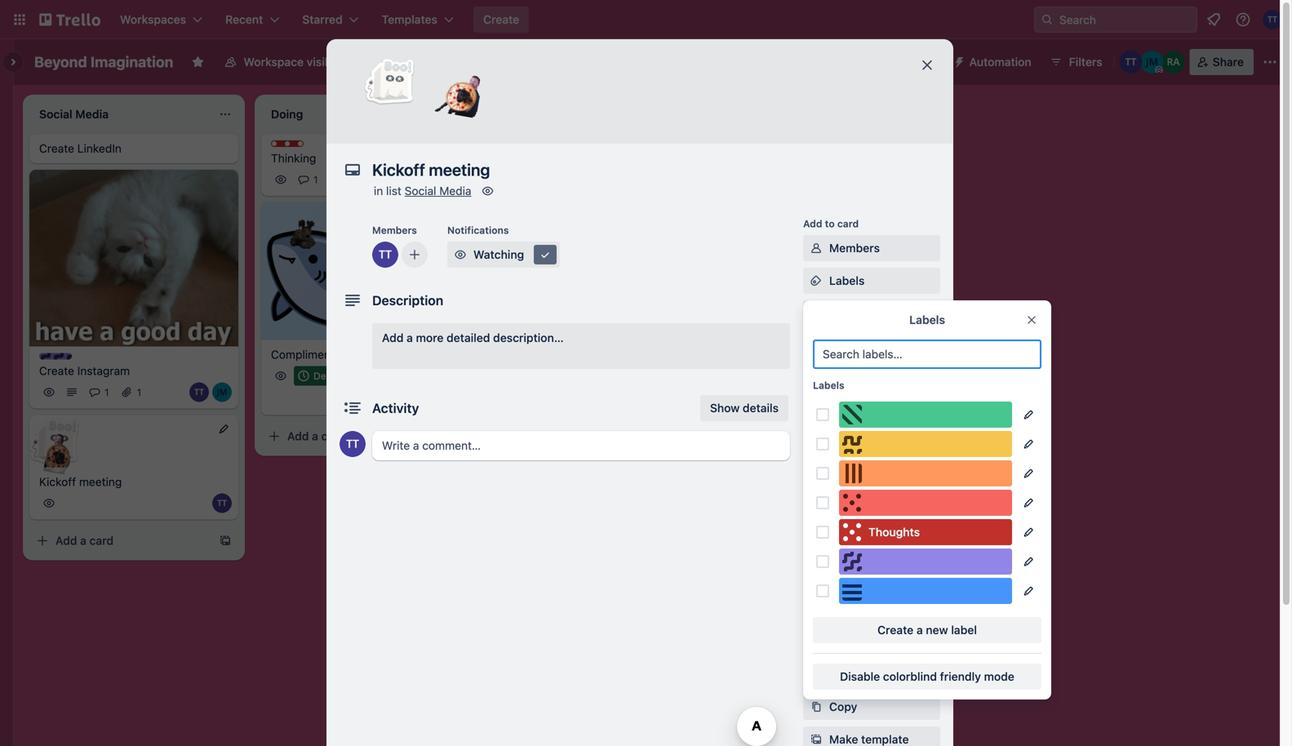 Task type: locate. For each thing, give the bounding box(es) containing it.
card
[[838, 218, 859, 229], [553, 322, 577, 335], [321, 429, 345, 443], [89, 534, 114, 548]]

custom fields button
[[803, 436, 941, 452]]

sm image right watching at the left top of page
[[537, 247, 554, 263]]

beyond imagination
[[34, 53, 173, 71]]

power-
[[874, 55, 912, 69], [803, 479, 838, 491], [854, 503, 893, 516]]

add
[[803, 218, 823, 229], [519, 322, 541, 335], [382, 331, 404, 345], [287, 429, 309, 443], [830, 503, 851, 516], [56, 534, 77, 548], [830, 602, 851, 616]]

ruby anderson (rubyanderson7) image
[[444, 389, 464, 409]]

0 notifications image
[[1204, 10, 1224, 29]]

media up notifications
[[440, 184, 472, 198]]

1 vertical spatial automation
[[803, 545, 859, 556]]

1 horizontal spatial create from template… image
[[683, 322, 696, 335]]

add a card for add a card button to the left
[[56, 534, 114, 548]]

0 vertical spatial power-
[[874, 55, 912, 69]]

colorblind
[[883, 670, 937, 683]]

add power-ups link
[[803, 496, 941, 523]]

labels up the cover
[[813, 380, 845, 391]]

cover
[[830, 405, 861, 418]]

open information menu image
[[1235, 11, 1252, 28]]

sm image inside automation button
[[947, 49, 970, 72]]

0 horizontal spatial 1
[[105, 387, 109, 398]]

0 horizontal spatial social
[[405, 184, 436, 198]]

ups inside 'link'
[[893, 503, 914, 516]]

1 down instagram
[[105, 387, 109, 398]]

members
[[372, 225, 417, 236], [830, 241, 880, 255]]

sm image down add to card
[[808, 240, 825, 256]]

color: green, title: none image
[[839, 402, 1013, 428]]

automation left filters button
[[970, 55, 1032, 69]]

0 vertical spatial automation
[[970, 55, 1032, 69]]

0 horizontal spatial jeremy miller (jeremymiller198) image
[[421, 389, 441, 409]]

thoughts for thoughts
[[869, 525, 920, 539]]

social
[[405, 184, 436, 198], [830, 570, 862, 583]]

create inside button
[[878, 623, 914, 637]]

disable colorblind friendly mode
[[840, 670, 1015, 683]]

jeremy miller (jeremymiller198) image left ruby anderson (rubyanderson7) icon in the bottom of the page
[[421, 389, 441, 409]]

button
[[854, 602, 890, 616]]

back to home image
[[39, 7, 100, 33]]

sm image up notifications
[[480, 183, 496, 199]]

2 vertical spatial ups
[[893, 503, 914, 516]]

0 vertical spatial ups
[[912, 55, 934, 69]]

a
[[544, 322, 550, 335], [407, 331, 413, 345], [312, 429, 318, 443], [80, 534, 86, 548], [917, 623, 923, 637]]

color: purple, title: none image
[[39, 353, 72, 360], [839, 549, 1013, 575]]

1 vertical spatial jeremy miller (jeremymiller198) image
[[421, 389, 441, 409]]

terry turtle (terryturtle) image
[[1263, 10, 1283, 29], [1120, 51, 1143, 73], [372, 242, 398, 268], [189, 383, 209, 402], [340, 431, 366, 457], [212, 494, 232, 513]]

add down dec 31 checkbox
[[287, 429, 309, 443]]

sm image inside 'copy' link
[[808, 699, 825, 715]]

1 horizontal spatial automation
[[970, 55, 1032, 69]]

filters button
[[1045, 49, 1108, 75]]

1 horizontal spatial color: purple, title: none image
[[839, 549, 1013, 575]]

add a more detailed description…
[[382, 331, 564, 345]]

1 vertical spatial add a card
[[287, 429, 345, 443]]

1 horizontal spatial power-ups
[[874, 55, 934, 69]]

0 vertical spatial color: bold red, title: "thoughts" element
[[271, 140, 332, 153]]

sm image for members
[[808, 240, 825, 256]]

1 horizontal spatial media
[[865, 570, 898, 583]]

color: bold red, title: "thoughts" element
[[271, 140, 332, 153], [839, 519, 1013, 545]]

create linkedin
[[39, 142, 122, 155]]

show details
[[710, 401, 779, 415]]

thinking link
[[271, 150, 461, 167]]

terry turtle (terryturtle) image right open information menu icon
[[1263, 10, 1283, 29]]

fields
[[874, 437, 906, 451]]

thoughts inside 'thoughts thinking'
[[287, 141, 332, 153]]

1 horizontal spatial thoughts
[[869, 525, 920, 539]]

primary element
[[0, 0, 1293, 39]]

ups left automation button
[[912, 55, 934, 69]]

members down add to card
[[830, 241, 880, 255]]

add a card down dec 31 checkbox
[[287, 429, 345, 443]]

2 horizontal spatial add a card button
[[493, 316, 676, 342]]

add button
[[830, 602, 890, 616]]

power- inside add power-ups 'link'
[[854, 503, 893, 516]]

2 vertical spatial sm image
[[808, 699, 825, 715]]

Dec 31 checkbox
[[294, 366, 350, 386]]

show details link
[[700, 395, 789, 421]]

add a card right "detailed"
[[519, 322, 577, 335]]

friendly
[[940, 670, 981, 683]]

sm image down notifications
[[452, 247, 469, 263]]

jeremy miller (jeremymiller198) image
[[1141, 51, 1164, 73], [421, 389, 441, 409]]

social media
[[830, 570, 898, 583]]

1 horizontal spatial add a card
[[287, 429, 345, 443]]

2 vertical spatial add a card
[[56, 534, 114, 548]]

1
[[314, 174, 318, 185], [105, 387, 109, 398], [137, 387, 141, 398]]

1 down 'thoughts thinking' at the left top
[[314, 174, 318, 185]]

add a card for add a card button to the right
[[519, 322, 577, 335]]

0 vertical spatial add a card button
[[493, 316, 676, 342]]

jeremy miller (jeremymiller198) image down search 'field'
[[1141, 51, 1164, 73]]

add left button
[[830, 602, 851, 616]]

0 horizontal spatial create from template… image
[[219, 535, 232, 548]]

color: yellow, title: none image
[[839, 431, 1013, 457]]

pete ghost image
[[364, 56, 416, 108]]

add up chef
[[382, 331, 404, 345]]

power- inside button
[[874, 55, 912, 69]]

1 vertical spatial members
[[830, 241, 880, 255]]

automation inside button
[[970, 55, 1032, 69]]

add a card down kickoff meeting
[[56, 534, 114, 548]]

1 vertical spatial add a card button
[[261, 423, 444, 449]]

social media button
[[803, 563, 941, 590]]

sm image down actions
[[808, 666, 825, 683]]

None text field
[[364, 155, 903, 185]]

sm image up 'checklist' image
[[808, 273, 825, 289]]

add inside button
[[830, 602, 851, 616]]

compliment the chef
[[271, 348, 383, 361]]

0 horizontal spatial add a card
[[56, 534, 114, 548]]

a left new
[[917, 623, 923, 637]]

1 horizontal spatial members
[[830, 241, 880, 255]]

sm image right the power-ups button
[[947, 49, 970, 72]]

create a new label
[[878, 623, 977, 637]]

color: blue, title: none image
[[839, 578, 1013, 604]]

ups
[[912, 55, 934, 69], [838, 479, 857, 491], [893, 503, 914, 516]]

watching
[[474, 248, 524, 261]]

labels down members "link" at the top right of the page
[[830, 274, 865, 287]]

1 vertical spatial color: purple, title: none image
[[839, 549, 1013, 575]]

social media link
[[405, 184, 472, 198]]

0 vertical spatial color: purple, title: none image
[[39, 353, 72, 360]]

2 vertical spatial add a card button
[[29, 528, 212, 554]]

watching button
[[447, 242, 560, 268]]

1 vertical spatial thoughts
[[869, 525, 920, 539]]

automation
[[970, 55, 1032, 69], [803, 545, 859, 556]]

create instagram
[[39, 364, 130, 378]]

checklist image
[[808, 305, 825, 322]]

sm image for move
[[808, 699, 825, 715]]

1 vertical spatial sm image
[[808, 273, 825, 289]]

0 vertical spatial thoughts
[[287, 141, 332, 153]]

sm image left copy
[[808, 699, 825, 715]]

2 vertical spatial power-
[[854, 503, 893, 516]]

color: purple, title: none image up color: blue, title: none image
[[839, 549, 1013, 575]]

0 vertical spatial power-ups
[[874, 55, 934, 69]]

media up button
[[865, 570, 898, 583]]

terry turtle (terryturtle) image left jeremy miller (jeremymiller198) image
[[189, 383, 209, 402]]

sm image inside members "link"
[[808, 240, 825, 256]]

1 horizontal spatial social
[[830, 570, 862, 583]]

thoughts
[[287, 141, 332, 153], [869, 525, 920, 539]]

dates
[[830, 339, 861, 353]]

ups up add power-ups
[[838, 479, 857, 491]]

dates button
[[803, 333, 941, 359]]

thoughts thinking
[[271, 141, 332, 165]]

1 vertical spatial media
[[865, 570, 898, 583]]

sm image inside 'labels' link
[[808, 273, 825, 289]]

social up add button
[[830, 570, 862, 583]]

move link
[[803, 661, 941, 688]]

custom
[[830, 437, 872, 451]]

create linkedin link
[[39, 140, 229, 157]]

1 vertical spatial labels
[[910, 313, 946, 327]]

automation up social media
[[803, 545, 859, 556]]

move
[[830, 668, 859, 681]]

1 vertical spatial create from template… image
[[219, 535, 232, 548]]

the
[[338, 348, 355, 361]]

1 horizontal spatial add a card button
[[261, 423, 444, 449]]

0 vertical spatial media
[[440, 184, 472, 198]]

1 down create instagram link
[[137, 387, 141, 398]]

add a card
[[519, 322, 577, 335], [287, 429, 345, 443], [56, 534, 114, 548]]

terry turtle (terryturtle) image down the "31"
[[340, 431, 366, 457]]

add a more detailed description… link
[[372, 323, 790, 369]]

1 vertical spatial color: bold red, title: "thoughts" element
[[839, 519, 1013, 545]]

create from template… image
[[683, 322, 696, 335], [219, 535, 232, 548]]

add inside 'link'
[[830, 503, 851, 516]]

create
[[483, 13, 519, 26], [39, 142, 74, 155], [39, 364, 74, 378], [878, 623, 914, 637]]

close popover image
[[1026, 314, 1039, 327]]

copy
[[830, 700, 858, 714]]

sm image left the cover
[[808, 403, 825, 420]]

add down custom
[[830, 503, 851, 516]]

2 horizontal spatial add a card
[[519, 322, 577, 335]]

1 vertical spatial ups
[[838, 479, 857, 491]]

0 vertical spatial social
[[405, 184, 436, 198]]

sm image inside cover link
[[808, 403, 825, 420]]

0 vertical spatial members
[[372, 225, 417, 236]]

add to card
[[803, 218, 859, 229]]

actions
[[803, 644, 840, 656]]

create from template… image for add a card button to the left
[[219, 535, 232, 548]]

mode
[[984, 670, 1015, 683]]

label
[[951, 623, 977, 637]]

description
[[372, 293, 444, 308]]

activity
[[372, 401, 419, 416]]

details
[[743, 401, 779, 415]]

0 horizontal spatial power-ups
[[803, 479, 857, 491]]

thinking
[[271, 151, 316, 165]]

add a card button
[[493, 316, 676, 342], [261, 423, 444, 449], [29, 528, 212, 554]]

sm image
[[947, 49, 970, 72], [808, 240, 825, 256], [452, 247, 469, 263], [537, 247, 554, 263], [808, 403, 825, 420], [808, 666, 825, 683], [808, 732, 825, 746]]

1 horizontal spatial jeremy miller (jeremymiller198) image
[[1141, 51, 1164, 73]]

labels up search labels… text box
[[910, 313, 946, 327]]

0 vertical spatial jeremy miller (jeremymiller198) image
[[1141, 51, 1164, 73]]

1 vertical spatial social
[[830, 570, 862, 583]]

0 vertical spatial add a card
[[519, 322, 577, 335]]

create for create a new label
[[878, 623, 914, 637]]

add power-ups
[[830, 503, 914, 516]]

color: purple, title: none image up create instagram
[[39, 353, 72, 360]]

thoughts for thoughts thinking
[[287, 141, 332, 153]]

sm image
[[480, 183, 496, 199], [808, 273, 825, 289], [808, 699, 825, 715]]

members inside "link"
[[830, 241, 880, 255]]

terry turtle (terryturtle) image down the edit card image
[[212, 494, 232, 513]]

ups down color: orange, title: none image
[[893, 503, 914, 516]]

power-ups
[[874, 55, 934, 69], [803, 479, 857, 491]]

0 horizontal spatial thoughts
[[287, 141, 332, 153]]

sm image for automation
[[947, 49, 970, 72]]

sm image inside move link
[[808, 666, 825, 683]]

notifications
[[447, 225, 509, 236]]

automation button
[[947, 49, 1042, 75]]

members up add members to card icon
[[372, 225, 417, 236]]

sm image for members
[[808, 273, 825, 289]]

media
[[440, 184, 472, 198], [865, 570, 898, 583]]

create for create instagram
[[39, 364, 74, 378]]

create a new label button
[[813, 617, 1042, 643]]

0 horizontal spatial add a card button
[[29, 528, 212, 554]]

0 vertical spatial create from template… image
[[683, 322, 696, 335]]

0 horizontal spatial media
[[440, 184, 472, 198]]

custom fields
[[830, 437, 906, 451]]

social right list
[[405, 184, 436, 198]]

create inside button
[[483, 13, 519, 26]]



Task type: vqa. For each thing, say whether or not it's contained in the screenshot.
top table
no



Task type: describe. For each thing, give the bounding box(es) containing it.
chef
[[358, 348, 383, 361]]

share
[[1213, 55, 1244, 69]]

show menu image
[[1262, 54, 1279, 70]]

0 vertical spatial sm image
[[480, 183, 496, 199]]

kickoff meeting
[[39, 475, 122, 489]]

add a card for the middle add a card button
[[287, 429, 345, 443]]

instagram
[[77, 364, 130, 378]]

compliment
[[271, 348, 335, 361]]

search image
[[1041, 13, 1054, 26]]

create from template… image for add a card button to the right
[[683, 322, 696, 335]]

members link
[[803, 235, 941, 261]]

terry turtle (terryturtle) image left add members to card icon
[[372, 242, 398, 268]]

meeting
[[79, 475, 122, 489]]

terry turtle (terryturtle) image
[[398, 389, 418, 409]]

imagination
[[90, 53, 173, 71]]

Board name text field
[[26, 49, 182, 75]]

add right "detailed"
[[519, 322, 541, 335]]

a inside button
[[917, 623, 923, 637]]

edit card image
[[217, 423, 230, 436]]

add down kickoff
[[56, 534, 77, 548]]

Write a comment text field
[[372, 431, 790, 461]]

0 horizontal spatial members
[[372, 225, 417, 236]]

more
[[416, 331, 444, 345]]

sm image for move
[[808, 666, 825, 683]]

power-ups inside button
[[874, 55, 934, 69]]

disable colorblind friendly mode button
[[813, 664, 1042, 690]]

star or unstar board image
[[191, 56, 204, 69]]

a left more
[[407, 331, 413, 345]]

linkedin
[[77, 142, 122, 155]]

to
[[825, 218, 835, 229]]

filters
[[1069, 55, 1103, 69]]

0 horizontal spatial automation
[[803, 545, 859, 556]]

31
[[335, 370, 345, 382]]

jeremy miller (jeremymiller198) image for terry turtle (terryturtle) image left of ruby anderson (rubyanderson7) image
[[1141, 51, 1164, 73]]

a down kickoff meeting
[[80, 534, 86, 548]]

a right "detailed"
[[544, 322, 550, 335]]

create button
[[474, 7, 529, 33]]

beyond
[[34, 53, 87, 71]]

ups inside button
[[912, 55, 934, 69]]

add button button
[[803, 596, 941, 622]]

share button
[[1190, 49, 1254, 75]]

create instagram link
[[39, 363, 229, 379]]

2 vertical spatial labels
[[813, 380, 845, 391]]

sm image for cover
[[808, 403, 825, 420]]

ruby anderson (rubyanderson7) image
[[1162, 51, 1185, 73]]

compliment the chef link
[[271, 347, 461, 363]]

2 horizontal spatial 1
[[314, 174, 318, 185]]

0 vertical spatial labels
[[830, 274, 865, 287]]

a down dec 31 checkbox
[[312, 429, 318, 443]]

show
[[710, 401, 740, 415]]

create for create linkedin
[[39, 142, 74, 155]]

1 vertical spatial power-ups
[[803, 479, 857, 491]]

workspace visible
[[244, 55, 341, 69]]

workspace visible button
[[214, 49, 351, 75]]

kickoff meeting link
[[39, 474, 229, 490]]

social inside button
[[830, 570, 862, 583]]

jeremy miller (jeremymiller198) image
[[212, 383, 232, 402]]

media inside social media button
[[865, 570, 898, 583]]

dec
[[314, 370, 332, 382]]

labels link
[[803, 268, 941, 294]]

color: red, title: none image
[[839, 490, 1013, 516]]

new
[[926, 623, 948, 637]]

attachment button
[[803, 366, 941, 392]]

in
[[374, 184, 383, 198]]

0 horizontal spatial color: bold red, title: "thoughts" element
[[271, 140, 332, 153]]

list
[[386, 184, 402, 198]]

Search field
[[1035, 7, 1198, 33]]

1 horizontal spatial 1
[[137, 387, 141, 398]]

color: orange, title: none image
[[839, 461, 1013, 487]]

copy link
[[803, 694, 941, 720]]

disable
[[840, 670, 880, 683]]

visible
[[307, 55, 341, 69]]

dec 31
[[314, 370, 345, 382]]

add members to card image
[[408, 247, 421, 263]]

kickoff
[[39, 475, 76, 489]]

description…
[[493, 331, 564, 345]]

create from template… image
[[451, 430, 464, 443]]

cover link
[[803, 398, 941, 425]]

0 horizontal spatial color: purple, title: none image
[[39, 353, 72, 360]]

sm image for watching
[[452, 247, 469, 263]]

1 horizontal spatial color: bold red, title: "thoughts" element
[[839, 519, 1013, 545]]

detailed
[[447, 331, 490, 345]]

in list social media
[[374, 184, 472, 198]]

board
[[382, 55, 414, 69]]

create for create
[[483, 13, 519, 26]]

1 vertical spatial power-
[[803, 479, 838, 491]]

sm image down 'copy' link
[[808, 732, 825, 746]]

workspace
[[244, 55, 304, 69]]

board link
[[354, 49, 424, 75]]

power-ups button
[[841, 49, 944, 75]]

add left to
[[803, 218, 823, 229]]

jeremy miller (jeremymiller198) image for terry turtle (terryturtle) icon
[[421, 389, 441, 409]]

Search labels… text field
[[813, 340, 1042, 369]]

attachment
[[830, 372, 893, 385]]

terry turtle (terryturtle) image left ruby anderson (rubyanderson7) image
[[1120, 51, 1143, 73]]



